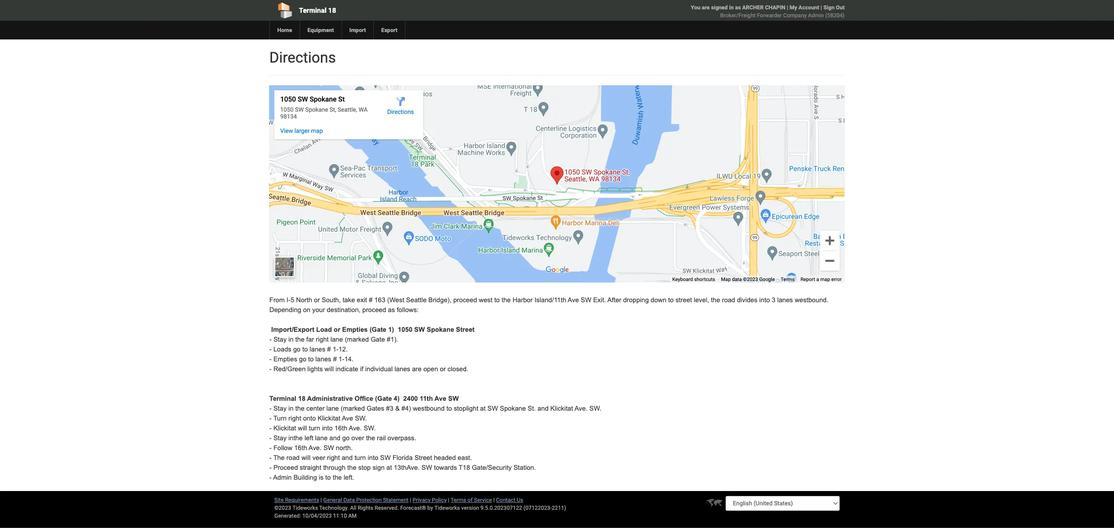 Task type: describe. For each thing, give the bounding box(es) containing it.
terminal 18 administrative office (gate 4)  2400 11th ave sw - stay in the center lane (marked gates #3 & #4) westbound to stoplight at sw spokane st. and klickitat ave. sw. - turn right onto klickitat ave sw. - klickitat will turn into 16th ave. sw. - stay inthe left lane and go over the rail overpass. - follow 16th ave. sw north. - the road will veer right and turn into sw florida street headed east. - proceed straight through the stop sign at 13thave. sw towards t18 gate/security station. - admin building is to the left.
[[269, 396, 602, 482]]

office
[[355, 396, 373, 403]]

1 vertical spatial or
[[334, 326, 340, 334]]

1 vertical spatial will
[[298, 425, 307, 433]]

8 - from the top
[[269, 435, 272, 443]]

out
[[836, 4, 845, 11]]

terminal for terminal 18 administrative office (gate 4)  2400 11th ave sw - stay in the center lane (marked gates #3 & #4) westbound to stoplight at sw spokane st. and klickitat ave. sw. - turn right onto klickitat ave sw. - klickitat will turn into 16th ave. sw. - stay inthe left lane and go over the rail overpass. - follow 16th ave. sw north. - the road will veer right and turn into sw florida street headed east. - proceed straight through the stop sign at 13thave. sw towards t18 gate/security station. - admin building is to the left.
[[269, 396, 296, 403]]

archer
[[742, 4, 764, 11]]

contact
[[496, 498, 515, 504]]

exit.
[[593, 297, 606, 304]]

are inside the import/export load or empties (gate 1)  1050 sw spokane street - stay in the far right lane (marked gate #1). - loads go to lanes # 1-12. - empties go to lanes # 1-14. - red/green lights will indicate if individual lanes are open or closed.
[[412, 366, 422, 373]]

loads
[[273, 346, 291, 354]]

9.5.0.202307122
[[481, 506, 522, 512]]

open
[[423, 366, 438, 373]]

technology.
[[319, 506, 349, 512]]

florida
[[393, 455, 413, 462]]

| up 9.5.0.202307122 at the bottom left
[[493, 498, 495, 504]]

go inside terminal 18 administrative office (gate 4)  2400 11th ave sw - stay in the center lane (marked gates #3 & #4) westbound to stoplight at sw spokane st. and klickitat ave. sw. - turn right onto klickitat ave sw. - klickitat will turn into 16th ave. sw. - stay inthe left lane and go over the rail overpass. - follow 16th ave. sw north. - the road will veer right and turn into sw florida street headed east. - proceed straight through the stop sign at 13thave. sw towards t18 gate/security station. - admin building is to the left.
[[342, 435, 350, 443]]

2 vertical spatial will
[[302, 455, 311, 462]]

contact us link
[[496, 498, 523, 504]]

by
[[428, 506, 433, 512]]

1 vertical spatial and
[[329, 435, 340, 443]]

3
[[772, 297, 776, 304]]

1 horizontal spatial #
[[333, 356, 337, 364]]

equipment link
[[300, 21, 341, 40]]

through
[[323, 465, 346, 472]]

import/export load or empties (gate 1)  1050 sw spokane street - stay in the far right lane (marked gate #1). - loads go to lanes # 1-12. - empties go to lanes # 1-14. - red/green lights will indicate if individual lanes are open or closed.
[[269, 326, 475, 373]]

street inside the import/export load or empties (gate 1)  1050 sw spokane street - stay in the far right lane (marked gate #1). - loads go to lanes # 1-12. - empties go to lanes # 1-14. - red/green lights will indicate if individual lanes are open or closed.
[[456, 326, 475, 334]]

south,
[[322, 297, 341, 304]]

1 vertical spatial #
[[327, 346, 331, 354]]

t18
[[459, 465, 470, 472]]

1 vertical spatial go
[[299, 356, 306, 364]]

2 vertical spatial sw.
[[364, 425, 376, 433]]

general
[[323, 498, 342, 504]]

in inside you are signed in as archer chapin | my account | sign out broker/freight forwarder company admin (58204)
[[729, 4, 734, 11]]

sw right stoplight
[[488, 406, 498, 413]]

4 - from the top
[[269, 366, 272, 373]]

far
[[306, 336, 314, 344]]

administrative
[[307, 396, 353, 403]]

18 for terminal 18
[[328, 6, 336, 14]]

rights
[[358, 506, 373, 512]]

2400
[[403, 396, 418, 403]]

14.
[[344, 356, 354, 364]]

statement
[[383, 498, 409, 504]]

1 vertical spatial at
[[387, 465, 392, 472]]

gate/security
[[472, 465, 512, 472]]

(marked inside terminal 18 administrative office (gate 4)  2400 11th ave sw - stay in the center lane (marked gates #3 & #4) westbound to stoplight at sw spokane st. and klickitat ave. sw. - turn right onto klickitat ave sw. - klickitat will turn into 16th ave. sw. - stay inthe left lane and go over the rail overpass. - follow 16th ave. sw north. - the road will veer right and turn into sw florida street headed east. - proceed straight through the stop sign at 13thave. sw towards t18 gate/security station. - admin building is to the left.
[[341, 406, 365, 413]]

straight
[[300, 465, 321, 472]]

the left harbor
[[502, 297, 511, 304]]

2 horizontal spatial or
[[440, 366, 446, 373]]

gate
[[371, 336, 385, 344]]

site requirements link
[[274, 498, 319, 504]]

from
[[269, 297, 285, 304]]

2211)
[[552, 506, 566, 512]]

you are signed in as archer chapin | my account | sign out broker/freight forwarder company admin (58204)
[[691, 4, 845, 19]]

sw inside from i-5 north or south, take exit # 163 (west seattle bridge), proceed west to the harbor island/11th ave sw exit. after dropping down to street level, the road divides into 3 lanes westbound. depending on your destination, proceed as follows:
[[581, 297, 591, 304]]

depending
[[269, 307, 301, 314]]

rail
[[377, 435, 386, 443]]

10 - from the top
[[269, 455, 272, 462]]

us
[[517, 498, 523, 504]]

left
[[305, 435, 313, 443]]

1 vertical spatial into
[[322, 425, 333, 433]]

my account link
[[790, 4, 819, 11]]

am
[[348, 513, 357, 520]]

5 - from the top
[[269, 406, 272, 413]]

after
[[608, 297, 621, 304]]

lights
[[307, 366, 323, 373]]

7 - from the top
[[269, 425, 272, 433]]

terminal for terminal 18
[[299, 6, 327, 14]]

11:10
[[333, 513, 347, 520]]

to down far
[[302, 346, 308, 354]]

1 horizontal spatial klickitat
[[318, 415, 340, 423]]

| left general
[[321, 498, 322, 504]]

dropping
[[623, 297, 649, 304]]

5
[[291, 297, 294, 304]]

0 vertical spatial go
[[293, 346, 301, 354]]

2 vertical spatial lane
[[315, 435, 328, 443]]

1 vertical spatial right
[[288, 415, 301, 423]]

to right down
[[668, 297, 674, 304]]

lanes right individual
[[395, 366, 410, 373]]

#4)
[[402, 406, 411, 413]]

1050
[[398, 326, 412, 334]]

(marked inside the import/export load or empties (gate 1)  1050 sw spokane street - stay in the far right lane (marked gate #1). - loads go to lanes # 1-12. - empties go to lanes # 1-14. - red/green lights will indicate if individual lanes are open or closed.
[[345, 336, 369, 344]]

inthe
[[288, 435, 303, 443]]

the down through
[[333, 475, 342, 482]]

protection
[[356, 498, 382, 504]]

(07122023-
[[524, 506, 552, 512]]

bridge),
[[428, 297, 452, 304]]

12 - from the top
[[269, 475, 272, 482]]

chapin
[[765, 4, 786, 11]]

onto
[[303, 415, 316, 423]]

2 vertical spatial into
[[368, 455, 378, 462]]

import
[[349, 27, 366, 33]]

proceed
[[273, 465, 298, 472]]

1 horizontal spatial and
[[342, 455, 353, 462]]

export
[[381, 27, 398, 33]]

#3
[[386, 406, 393, 413]]

site requirements | general data protection statement | privacy policy | terms of service | contact us ©2023 tideworks technology. all rights reserved. forecast® by tideworks version 9.5.0.202307122 (07122023-2211) generated: 10/04/2023 11:10 am
[[274, 498, 566, 520]]

over
[[351, 435, 364, 443]]

down
[[651, 297, 666, 304]]

the up onto
[[295, 406, 305, 413]]

terminal 18 link
[[269, 0, 501, 21]]

©2023 tideworks
[[274, 506, 318, 512]]

lane inside the import/export load or empties (gate 1)  1050 sw spokane street - stay in the far right lane (marked gate #1). - loads go to lanes # 1-12. - empties go to lanes # 1-14. - red/green lights will indicate if individual lanes are open or closed.
[[331, 336, 343, 344]]

18 for terminal 18 administrative office (gate 4)  2400 11th ave sw - stay in the center lane (marked gates #3 & #4) westbound to stoplight at sw spokane st. and klickitat ave. sw. - turn right onto klickitat ave sw. - klickitat will turn into 16th ave. sw. - stay inthe left lane and go over the rail overpass. - follow 16th ave. sw north. - the road will veer right and turn into sw florida street headed east. - proceed straight through the stop sign at 13thave. sw towards t18 gate/security station. - admin building is to the left.
[[298, 396, 306, 403]]

company
[[783, 12, 807, 19]]

policy
[[432, 498, 447, 504]]

follow
[[273, 445, 292, 452]]

import/export
[[271, 326, 314, 334]]

stop
[[358, 465, 371, 472]]

or inside from i-5 north or south, take exit # 163 (west seattle bridge), proceed west to the harbor island/11th ave sw exit. after dropping down to street level, the road divides into 3 lanes westbound. depending on your destination, proceed as follows:
[[314, 297, 320, 304]]

1 vertical spatial sw.
[[355, 415, 367, 423]]

the right level,
[[711, 297, 720, 304]]

2 vertical spatial ave
[[342, 415, 353, 423]]

lanes inside from i-5 north or south, take exit # 163 (west seattle bridge), proceed west to the harbor island/11th ave sw exit. after dropping down to street level, the road divides into 3 lanes westbound. depending on your destination, proceed as follows:
[[777, 297, 793, 304]]

generated:
[[274, 513, 301, 520]]

sw up the veer
[[323, 445, 334, 452]]

&
[[395, 406, 400, 413]]

0 vertical spatial turn
[[309, 425, 320, 433]]

admin inside terminal 18 administrative office (gate 4)  2400 11th ave sw - stay in the center lane (marked gates #3 & #4) westbound to stoplight at sw spokane st. and klickitat ave. sw. - turn right onto klickitat ave sw. - klickitat will turn into 16th ave. sw. - stay inthe left lane and go over the rail overpass. - follow 16th ave. sw north. - the road will veer right and turn into sw florida street headed east. - proceed straight through the stop sign at 13thave. sw towards t18 gate/security station. - admin building is to the left.
[[273, 475, 292, 482]]

indicate
[[336, 366, 358, 373]]

i-
[[287, 297, 291, 304]]

(gate for #3
[[375, 396, 392, 403]]

forwarder
[[757, 12, 782, 19]]

street inside terminal 18 administrative office (gate 4)  2400 11th ave sw - stay in the center lane (marked gates #3 & #4) westbound to stoplight at sw spokane st. and klickitat ave. sw. - turn right onto klickitat ave sw. - klickitat will turn into 16th ave. sw. - stay inthe left lane and go over the rail overpass. - follow 16th ave. sw north. - the road will veer right and turn into sw florida street headed east. - proceed straight through the stop sign at 13thave. sw towards t18 gate/security station. - admin building is to the left.
[[415, 455, 432, 462]]

stay for import/export
[[273, 336, 287, 344]]

individual
[[365, 366, 393, 373]]

from i-5 north or south, take exit # 163 (west seattle bridge), proceed west to the harbor island/11th ave sw exit. after dropping down to street level, the road divides into 3 lanes westbound. depending on your destination, proceed as follows:
[[269, 297, 829, 314]]

you
[[691, 4, 701, 11]]

towards
[[434, 465, 457, 472]]

headed
[[434, 455, 456, 462]]

2 horizontal spatial klickitat
[[550, 406, 573, 413]]

terms of service link
[[451, 498, 492, 504]]

sw inside the import/export load or empties (gate 1)  1050 sw spokane street - stay in the far right lane (marked gate #1). - loads go to lanes # 1-12. - empties go to lanes # 1-14. - red/green lights will indicate if individual lanes are open or closed.
[[414, 326, 425, 334]]

north.
[[336, 445, 353, 452]]

east.
[[458, 455, 472, 462]]

reserved.
[[375, 506, 399, 512]]



Task type: locate. For each thing, give the bounding box(es) containing it.
road up proceed
[[287, 455, 300, 462]]

0 vertical spatial (gate
[[370, 326, 386, 334]]

station.
[[514, 465, 536, 472]]

lanes down far
[[310, 346, 325, 354]]

turn
[[273, 415, 287, 423]]

street up 13thave.
[[415, 455, 432, 462]]

0 horizontal spatial klickitat
[[273, 425, 296, 433]]

to right is
[[325, 475, 331, 482]]

(58204)
[[825, 12, 845, 19]]

admin down account
[[808, 12, 824, 19]]

ave up over
[[342, 415, 353, 423]]

to up lights
[[308, 356, 314, 364]]

as down (west
[[388, 307, 395, 314]]

0 horizontal spatial turn
[[309, 425, 320, 433]]

1 vertical spatial terminal
[[269, 396, 296, 403]]

signed
[[711, 4, 728, 11]]

1 vertical spatial turn
[[355, 455, 366, 462]]

1 horizontal spatial as
[[735, 4, 741, 11]]

data
[[343, 498, 355, 504]]

2 vertical spatial right
[[327, 455, 340, 462]]

right up through
[[327, 455, 340, 462]]

(gate inside the import/export load or empties (gate 1)  1050 sw spokane street - stay in the far right lane (marked gate #1). - loads go to lanes # 1-12. - empties go to lanes # 1-14. - red/green lights will indicate if individual lanes are open or closed.
[[370, 326, 386, 334]]

2 horizontal spatial and
[[538, 406, 549, 413]]

ave right 11th
[[435, 396, 446, 403]]

or right open at the left
[[440, 366, 446, 373]]

will right lights
[[325, 366, 334, 373]]

the
[[273, 455, 285, 462]]

0 horizontal spatial empties
[[273, 356, 297, 364]]

1 horizontal spatial spokane
[[500, 406, 526, 413]]

all
[[350, 506, 356, 512]]

terminal 18
[[299, 6, 336, 14]]

(marked up 12.
[[345, 336, 369, 344]]

1 vertical spatial lane
[[327, 406, 339, 413]]

or up your
[[314, 297, 320, 304]]

closed.
[[448, 366, 469, 373]]

1 horizontal spatial ave.
[[349, 425, 362, 433]]

proceed left "west"
[[453, 297, 477, 304]]

red/green
[[273, 366, 306, 373]]

16th down inthe
[[294, 445, 307, 452]]

1 horizontal spatial empties
[[342, 326, 368, 334]]

in for import/export load or empties (gate 1)  1050 sw spokane street - stay in the far right lane (marked gate #1). - loads go to lanes # 1-12. - empties go to lanes # 1-14. - red/green lights will indicate if individual lanes are open or closed.
[[288, 336, 294, 344]]

13thave.
[[394, 465, 420, 472]]

and right the st.
[[538, 406, 549, 413]]

building
[[294, 475, 317, 482]]

1 vertical spatial are
[[412, 366, 422, 373]]

or
[[314, 297, 320, 304], [334, 326, 340, 334], [440, 366, 446, 373]]

1 vertical spatial stay
[[273, 406, 287, 413]]

as inside you are signed in as archer chapin | my account | sign out broker/freight forwarder company admin (58204)
[[735, 4, 741, 11]]

2 horizontal spatial ave
[[568, 297, 579, 304]]

3 - from the top
[[269, 356, 272, 364]]

my
[[790, 4, 797, 11]]

are left open at the left
[[412, 366, 422, 373]]

| left sign
[[821, 4, 822, 11]]

1 horizontal spatial or
[[334, 326, 340, 334]]

0 vertical spatial admin
[[808, 12, 824, 19]]

empties down loads
[[273, 356, 297, 364]]

right left onto
[[288, 415, 301, 423]]

# inside from i-5 north or south, take exit # 163 (west seattle bridge), proceed west to the harbor island/11th ave sw exit. after dropping down to street level, the road divides into 3 lanes westbound. depending on your destination, proceed as follows:
[[369, 297, 373, 304]]

-
[[269, 336, 272, 344], [269, 346, 272, 354], [269, 356, 272, 364], [269, 366, 272, 373], [269, 406, 272, 413], [269, 415, 272, 423], [269, 425, 272, 433], [269, 435, 272, 443], [269, 445, 272, 452], [269, 455, 272, 462], [269, 465, 272, 472], [269, 475, 272, 482]]

1 vertical spatial 16th
[[294, 445, 307, 452]]

spokane
[[427, 326, 454, 334], [500, 406, 526, 413]]

ave. right the st.
[[575, 406, 588, 413]]

stoplight
[[454, 406, 478, 413]]

the
[[502, 297, 511, 304], [711, 297, 720, 304], [295, 336, 305, 344], [295, 406, 305, 413], [366, 435, 375, 443], [347, 465, 357, 472], [333, 475, 342, 482]]

10/04/2023
[[302, 513, 332, 520]]

into inside from i-5 north or south, take exit # 163 (west seattle bridge), proceed west to the harbor island/11th ave sw exit. after dropping down to street level, the road divides into 3 lanes westbound. depending on your destination, proceed as follows:
[[759, 297, 770, 304]]

18 inside the terminal 18 link
[[328, 6, 336, 14]]

0 vertical spatial klickitat
[[550, 406, 573, 413]]

service
[[474, 498, 492, 504]]

1- up indicate
[[333, 346, 339, 354]]

divides
[[737, 297, 758, 304]]

general data protection statement link
[[323, 498, 409, 504]]

tideworks
[[434, 506, 460, 512]]

1 horizontal spatial ave
[[435, 396, 446, 403]]

18 up the equipment
[[328, 6, 336, 14]]

proceed
[[453, 297, 477, 304], [362, 307, 386, 314]]

and down north.
[[342, 455, 353, 462]]

account
[[799, 4, 819, 11]]

home link
[[269, 21, 300, 40]]

0 horizontal spatial and
[[329, 435, 340, 443]]

street
[[676, 297, 692, 304]]

the up left.
[[347, 465, 357, 472]]

broker/freight
[[720, 12, 756, 19]]

road
[[722, 297, 735, 304], [287, 455, 300, 462]]

ave inside from i-5 north or south, take exit # 163 (west seattle bridge), proceed west to the harbor island/11th ave sw exit. after dropping down to street level, the road divides into 3 lanes westbound. depending on your destination, proceed as follows:
[[568, 297, 579, 304]]

1 horizontal spatial road
[[722, 297, 735, 304]]

st.
[[528, 406, 536, 413]]

18
[[328, 6, 336, 14], [298, 396, 306, 403]]

directions
[[269, 49, 336, 66]]

follows:
[[397, 307, 419, 314]]

destination,
[[327, 307, 361, 314]]

0 vertical spatial 18
[[328, 6, 336, 14]]

# right 'exit'
[[369, 297, 373, 304]]

| up forecast®
[[410, 498, 411, 504]]

or right load
[[334, 326, 340, 334]]

will up 'straight' on the left of page
[[302, 455, 311, 462]]

take
[[343, 297, 355, 304]]

klickitat down center
[[318, 415, 340, 423]]

2 vertical spatial klickitat
[[273, 425, 296, 433]]

18 inside terminal 18 administrative office (gate 4)  2400 11th ave sw - stay in the center lane (marked gates #3 & #4) westbound to stoplight at sw spokane st. and klickitat ave. sw. - turn right onto klickitat ave sw. - klickitat will turn into 16th ave. sw. - stay inthe left lane and go over the rail overpass. - follow 16th ave. sw north. - the road will veer right and turn into sw florida street headed east. - proceed straight through the stop sign at 13thave. sw towards t18 gate/security station. - admin building is to the left.
[[298, 396, 306, 403]]

0 horizontal spatial ave
[[342, 415, 353, 423]]

0 horizontal spatial proceed
[[362, 307, 386, 314]]

the left rail
[[366, 435, 375, 443]]

2 horizontal spatial #
[[369, 297, 373, 304]]

spokane inside terminal 18 administrative office (gate 4)  2400 11th ave sw - stay in the center lane (marked gates #3 & #4) westbound to stoplight at sw spokane st. and klickitat ave. sw. - turn right onto klickitat ave sw. - klickitat will turn into 16th ave. sw. - stay inthe left lane and go over the rail overpass. - follow 16th ave. sw north. - the road will veer right and turn into sw florida street headed east. - proceed straight through the stop sign at 13thave. sw towards t18 gate/security station. - admin building is to the left.
[[500, 406, 526, 413]]

(gate inside terminal 18 administrative office (gate 4)  2400 11th ave sw - stay in the center lane (marked gates #3 & #4) westbound to stoplight at sw spokane st. and klickitat ave. sw. - turn right onto klickitat ave sw. - klickitat will turn into 16th ave. sw. - stay inthe left lane and go over the rail overpass. - follow 16th ave. sw north. - the road will veer right and turn into sw florida street headed east. - proceed straight through the stop sign at 13thave. sw towards t18 gate/security station. - admin building is to the left.
[[375, 396, 392, 403]]

import link
[[341, 21, 373, 40]]

privacy
[[413, 498, 431, 504]]

street up closed.
[[456, 326, 475, 334]]

0 vertical spatial ave.
[[575, 406, 588, 413]]

1 vertical spatial 1-
[[339, 356, 344, 364]]

0 vertical spatial and
[[538, 406, 549, 413]]

1 vertical spatial admin
[[273, 475, 292, 482]]

0 horizontal spatial street
[[415, 455, 432, 462]]

1 vertical spatial empties
[[273, 356, 297, 364]]

island/11th
[[535, 297, 566, 304]]

0 vertical spatial (marked
[[345, 336, 369, 344]]

0 horizontal spatial are
[[412, 366, 422, 373]]

(west
[[387, 297, 404, 304]]

sw right the 1050
[[414, 326, 425, 334]]

0 vertical spatial sw.
[[590, 406, 602, 413]]

16th
[[335, 425, 347, 433], [294, 445, 307, 452]]

| left my
[[787, 4, 788, 11]]

1 horizontal spatial into
[[368, 455, 378, 462]]

1 stay from the top
[[273, 336, 287, 344]]

1 horizontal spatial 16th
[[335, 425, 347, 433]]

in for terminal 18 administrative office (gate 4)  2400 11th ave sw - stay in the center lane (marked gates #3 & #4) westbound to stoplight at sw spokane st. and klickitat ave. sw. - turn right onto klickitat ave sw. - klickitat will turn into 16th ave. sw. - stay inthe left lane and go over the rail overpass. - follow 16th ave. sw north. - the road will veer right and turn into sw florida street headed east. - proceed straight through the stop sign at 13thave. sw towards t18 gate/security station. - admin building is to the left.
[[288, 406, 294, 413]]

terminal inside terminal 18 administrative office (gate 4)  2400 11th ave sw - stay in the center lane (marked gates #3 & #4) westbound to stoplight at sw spokane st. and klickitat ave. sw. - turn right onto klickitat ave sw. - klickitat will turn into 16th ave. sw. - stay inthe left lane and go over the rail overpass. - follow 16th ave. sw north. - the road will veer right and turn into sw florida street headed east. - proceed straight through the stop sign at 13thave. sw towards t18 gate/security station. - admin building is to the left.
[[269, 396, 296, 403]]

sw up "sign"
[[380, 455, 391, 462]]

1 vertical spatial 18
[[298, 396, 306, 403]]

0 vertical spatial as
[[735, 4, 741, 11]]

veer
[[312, 455, 325, 462]]

exit
[[357, 297, 367, 304]]

# left 12.
[[327, 346, 331, 354]]

export link
[[373, 21, 405, 40]]

klickitat down turn
[[273, 425, 296, 433]]

and up north.
[[329, 435, 340, 443]]

right down load
[[316, 336, 329, 344]]

1 horizontal spatial at
[[480, 406, 486, 413]]

(gate up gate
[[370, 326, 386, 334]]

(gate
[[370, 326, 386, 334], [375, 396, 392, 403]]

1 horizontal spatial turn
[[355, 455, 366, 462]]

spokane down bridge),
[[427, 326, 454, 334]]

will inside the import/export load or empties (gate 1)  1050 sw spokane street - stay in the far right lane (marked gate #1). - loads go to lanes # 1-12. - empties go to lanes # 1-14. - red/green lights will indicate if individual lanes are open or closed.
[[325, 366, 334, 373]]

0 horizontal spatial 16th
[[294, 445, 307, 452]]

in
[[729, 4, 734, 11], [288, 336, 294, 344], [288, 406, 294, 413]]

1 vertical spatial ave
[[435, 396, 446, 403]]

1- down 12.
[[339, 356, 344, 364]]

to right "west"
[[494, 297, 500, 304]]

1 vertical spatial (gate
[[375, 396, 392, 403]]

lanes up lights
[[316, 356, 331, 364]]

stay
[[273, 336, 287, 344], [273, 406, 287, 413], [273, 435, 287, 443]]

spokane inside the import/export load or empties (gate 1)  1050 sw spokane street - stay in the far right lane (marked gate #1). - loads go to lanes # 1-12. - empties go to lanes # 1-14. - red/green lights will indicate if individual lanes are open or closed.
[[427, 326, 454, 334]]

left.
[[344, 475, 354, 482]]

0 vertical spatial right
[[316, 336, 329, 344]]

0 vertical spatial into
[[759, 297, 770, 304]]

1 horizontal spatial terminal
[[299, 6, 327, 14]]

sw left exit.
[[581, 297, 591, 304]]

are
[[702, 4, 710, 11], [412, 366, 422, 373]]

the inside the import/export load or empties (gate 1)  1050 sw spokane street - stay in the far right lane (marked gate #1). - loads go to lanes # 1-12. - empties go to lanes # 1-14. - red/green lights will indicate if individual lanes are open or closed.
[[295, 336, 305, 344]]

0 vertical spatial #
[[369, 297, 373, 304]]

(marked down office
[[341, 406, 365, 413]]

are right the you
[[702, 4, 710, 11]]

ave. up the veer
[[309, 445, 322, 452]]

go up north.
[[342, 435, 350, 443]]

at right stoplight
[[480, 406, 486, 413]]

1 vertical spatial proceed
[[362, 307, 386, 314]]

level,
[[694, 297, 709, 304]]

1 vertical spatial klickitat
[[318, 415, 340, 423]]

are inside you are signed in as archer chapin | my account | sign out broker/freight forwarder company admin (58204)
[[702, 4, 710, 11]]

0 vertical spatial 16th
[[335, 425, 347, 433]]

in up broker/freight
[[729, 4, 734, 11]]

ave. up over
[[349, 425, 362, 433]]

spokane left the st.
[[500, 406, 526, 413]]

2 vertical spatial and
[[342, 455, 353, 462]]

is
[[319, 475, 324, 482]]

terminal inside the terminal 18 link
[[299, 6, 327, 14]]

2 vertical spatial or
[[440, 366, 446, 373]]

3 stay from the top
[[273, 435, 287, 443]]

1 horizontal spatial admin
[[808, 12, 824, 19]]

16th up north.
[[335, 425, 347, 433]]

will up left at left
[[298, 425, 307, 433]]

ave right island/11th
[[568, 297, 579, 304]]

forecast®
[[400, 506, 426, 512]]

0 vertical spatial proceed
[[453, 297, 477, 304]]

2 vertical spatial #
[[333, 356, 337, 364]]

to left stoplight
[[447, 406, 452, 413]]

1 vertical spatial as
[[388, 307, 395, 314]]

right inside the import/export load or empties (gate 1)  1050 sw spokane street - stay in the far right lane (marked gate #1). - loads go to lanes # 1-12. - empties go to lanes # 1-14. - red/green lights will indicate if individual lanes are open or closed.
[[316, 336, 329, 344]]

into left 3
[[759, 297, 770, 304]]

at right "sign"
[[387, 465, 392, 472]]

2 stay from the top
[[273, 406, 287, 413]]

admin inside you are signed in as archer chapin | my account | sign out broker/freight forwarder company admin (58204)
[[808, 12, 824, 19]]

harbor
[[513, 297, 533, 304]]

westbound
[[413, 406, 445, 413]]

1 - from the top
[[269, 336, 272, 344]]

go
[[293, 346, 301, 354], [299, 356, 306, 364], [342, 435, 350, 443]]

0 vertical spatial or
[[314, 297, 320, 304]]

klickitat right the st.
[[550, 406, 573, 413]]

in left center
[[288, 406, 294, 413]]

11 - from the top
[[269, 465, 272, 472]]

into down center
[[322, 425, 333, 433]]

lane right left at left
[[315, 435, 328, 443]]

0 vertical spatial ave
[[568, 297, 579, 304]]

|
[[787, 4, 788, 11], [821, 4, 822, 11], [321, 498, 322, 504], [410, 498, 411, 504], [448, 498, 449, 504], [493, 498, 495, 504]]

#1).
[[387, 336, 398, 344]]

turn down onto
[[309, 425, 320, 433]]

0 horizontal spatial terminal
[[269, 396, 296, 403]]

in inside the import/export load or empties (gate 1)  1050 sw spokane street - stay in the far right lane (marked gate #1). - loads go to lanes # 1-12. - empties go to lanes # 1-14. - red/green lights will indicate if individual lanes are open or closed.
[[288, 336, 294, 344]]

turn up stop
[[355, 455, 366, 462]]

sign
[[373, 465, 385, 472]]

ave
[[568, 297, 579, 304], [435, 396, 446, 403], [342, 415, 353, 423]]

the left far
[[295, 336, 305, 344]]

0 vertical spatial road
[[722, 297, 735, 304]]

# left 14.
[[333, 356, 337, 364]]

0 vertical spatial in
[[729, 4, 734, 11]]

1-
[[333, 346, 339, 354], [339, 356, 344, 364]]

2 vertical spatial in
[[288, 406, 294, 413]]

in inside terminal 18 administrative office (gate 4)  2400 11th ave sw - stay in the center lane (marked gates #3 & #4) westbound to stoplight at sw spokane st. and klickitat ave. sw. - turn right onto klickitat ave sw. - klickitat will turn into 16th ave. sw. - stay inthe left lane and go over the rail overpass. - follow 16th ave. sw north. - the road will veer right and turn into sw florida street headed east. - proceed straight through the stop sign at 13thave. sw towards t18 gate/security station. - admin building is to the left.
[[288, 406, 294, 413]]

1 horizontal spatial proceed
[[453, 297, 477, 304]]

1 vertical spatial road
[[287, 455, 300, 462]]

as inside from i-5 north or south, take exit # 163 (west seattle bridge), proceed west to the harbor island/11th ave sw exit. after dropping down to street level, the road divides into 3 lanes westbound. depending on your destination, proceed as follows:
[[388, 307, 395, 314]]

requirements
[[285, 498, 319, 504]]

stay inside the import/export load or empties (gate 1)  1050 sw spokane street - stay in the far right lane (marked gate #1). - loads go to lanes # 1-12. - empties go to lanes # 1-14. - red/green lights will indicate if individual lanes are open or closed.
[[273, 336, 287, 344]]

to
[[494, 297, 500, 304], [668, 297, 674, 304], [302, 346, 308, 354], [308, 356, 314, 364], [447, 406, 452, 413], [325, 475, 331, 482]]

road inside terminal 18 administrative office (gate 4)  2400 11th ave sw - stay in the center lane (marked gates #3 & #4) westbound to stoplight at sw spokane st. and klickitat ave. sw. - turn right onto klickitat ave sw. - klickitat will turn into 16th ave. sw. - stay inthe left lane and go over the rail overpass. - follow 16th ave. sw north. - the road will veer right and turn into sw florida street headed east. - proceed straight through the stop sign at 13thave. sw towards t18 gate/security station. - admin building is to the left.
[[287, 455, 300, 462]]

of
[[468, 498, 473, 504]]

road inside from i-5 north or south, take exit # 163 (west seattle bridge), proceed west to the harbor island/11th ave sw exit. after dropping down to street level, the road divides into 3 lanes westbound. depending on your destination, proceed as follows:
[[722, 297, 735, 304]]

11th
[[420, 396, 433, 403]]

sw
[[581, 297, 591, 304], [414, 326, 425, 334], [448, 396, 459, 403], [488, 406, 498, 413], [323, 445, 334, 452], [380, 455, 391, 462], [422, 465, 432, 472]]

terminal up equipment link at left top
[[299, 6, 327, 14]]

0 vertical spatial empties
[[342, 326, 368, 334]]

load
[[316, 326, 332, 334]]

0 vertical spatial lane
[[331, 336, 343, 344]]

0 horizontal spatial into
[[322, 425, 333, 433]]

18 up onto
[[298, 396, 306, 403]]

stay for terminal
[[273, 406, 287, 413]]

lane down administrative
[[327, 406, 339, 413]]

admin down proceed
[[273, 475, 292, 482]]

0 horizontal spatial ave.
[[309, 445, 322, 452]]

0 vertical spatial spokane
[[427, 326, 454, 334]]

2 - from the top
[[269, 346, 272, 354]]

empties down destination,
[[342, 326, 368, 334]]

| up tideworks
[[448, 498, 449, 504]]

(gate up #3
[[375, 396, 392, 403]]

into up "sign"
[[368, 455, 378, 462]]

0 horizontal spatial #
[[327, 346, 331, 354]]

lane up 12.
[[331, 336, 343, 344]]

0 horizontal spatial admin
[[273, 475, 292, 482]]

(marked
[[345, 336, 369, 344], [341, 406, 365, 413]]

stay up turn
[[273, 406, 287, 413]]

1 horizontal spatial street
[[456, 326, 475, 334]]

0 horizontal spatial as
[[388, 307, 395, 314]]

go up red/green on the left bottom of the page
[[299, 356, 306, 364]]

9 - from the top
[[269, 445, 272, 452]]

sw up stoplight
[[448, 396, 459, 403]]

lanes right 3
[[777, 297, 793, 304]]

1 horizontal spatial are
[[702, 4, 710, 11]]

0 vertical spatial 1-
[[333, 346, 339, 354]]

1 vertical spatial in
[[288, 336, 294, 344]]

stay up loads
[[273, 336, 287, 344]]

stay up follow
[[273, 435, 287, 443]]

2 horizontal spatial ave.
[[575, 406, 588, 413]]

terminal up turn
[[269, 396, 296, 403]]

1 vertical spatial ave.
[[349, 425, 362, 433]]

proceed down 163 on the bottom left of the page
[[362, 307, 386, 314]]

as up broker/freight
[[735, 4, 741, 11]]

(gate for gate
[[370, 326, 386, 334]]

sw left the 'towards'
[[422, 465, 432, 472]]

into
[[759, 297, 770, 304], [322, 425, 333, 433], [368, 455, 378, 462]]

0 horizontal spatial 18
[[298, 396, 306, 403]]

road left divides
[[722, 297, 735, 304]]

in down import/export
[[288, 336, 294, 344]]

#
[[369, 297, 373, 304], [327, 346, 331, 354], [333, 356, 337, 364]]

0 horizontal spatial at
[[387, 465, 392, 472]]

westbound.
[[795, 297, 829, 304]]

seattle
[[406, 297, 427, 304]]

0 vertical spatial street
[[456, 326, 475, 334]]

0 horizontal spatial or
[[314, 297, 320, 304]]

6 - from the top
[[269, 415, 272, 423]]

1 vertical spatial spokane
[[500, 406, 526, 413]]

2 vertical spatial ave.
[[309, 445, 322, 452]]

home
[[277, 27, 292, 33]]



Task type: vqa. For each thing, say whether or not it's contained in the screenshot.
Same to the bottom
no



